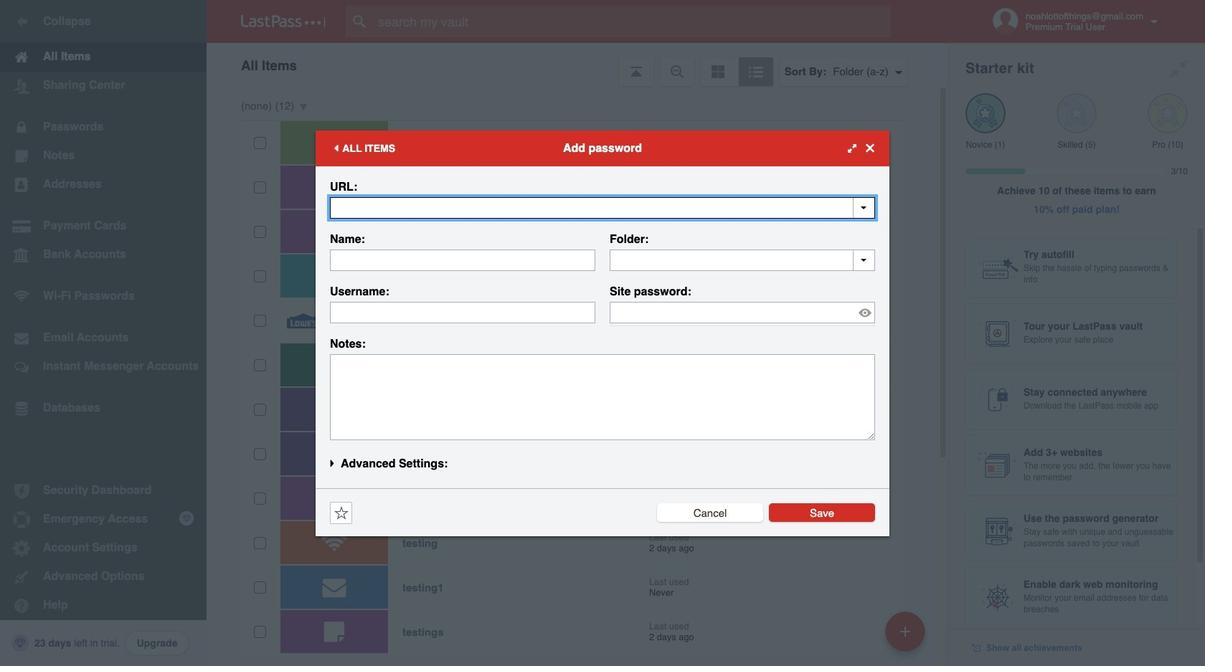 Task type: describe. For each thing, give the bounding box(es) containing it.
lastpass image
[[241, 15, 326, 28]]

main navigation navigation
[[0, 0, 207, 667]]

Search search field
[[346, 6, 919, 37]]

new item image
[[901, 627, 911, 637]]

search my vault text field
[[346, 6, 919, 37]]



Task type: locate. For each thing, give the bounding box(es) containing it.
None text field
[[330, 249, 596, 271], [330, 354, 875, 440], [330, 249, 596, 271], [330, 354, 875, 440]]

vault options navigation
[[207, 43, 949, 86]]

None text field
[[330, 197, 875, 219], [610, 249, 875, 271], [330, 302, 596, 323], [330, 197, 875, 219], [610, 249, 875, 271], [330, 302, 596, 323]]

dialog
[[316, 130, 890, 536]]

new item navigation
[[881, 608, 934, 667]]

None password field
[[610, 302, 875, 323]]



Task type: vqa. For each thing, say whether or not it's contained in the screenshot.
text field
yes



